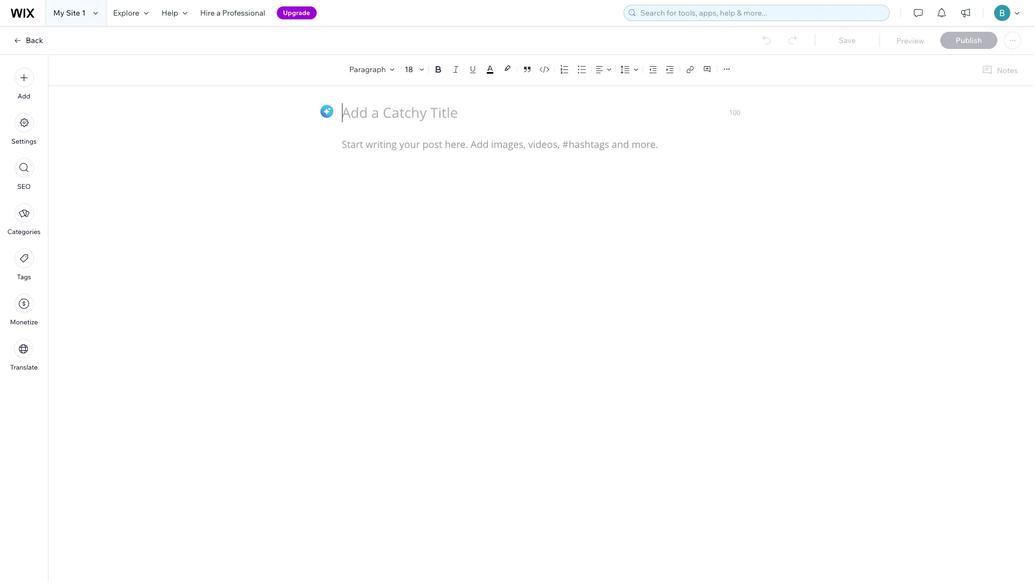 Task type: describe. For each thing, give the bounding box(es) containing it.
help button
[[155, 0, 194, 26]]

hire a professional
[[200, 8, 265, 18]]

site
[[66, 8, 80, 18]]

seo button
[[14, 158, 34, 191]]

translate button
[[10, 339, 38, 372]]

hire a professional link
[[194, 0, 272, 26]]

add
[[18, 92, 30, 100]]

100
[[730, 108, 741, 117]]

help
[[162, 8, 178, 18]]

settings button
[[11, 113, 37, 145]]

categories button
[[7, 204, 41, 236]]

add button
[[14, 68, 34, 100]]

back button
[[13, 36, 43, 45]]

translate
[[10, 364, 38, 372]]

paragraph
[[349, 65, 386, 74]]



Task type: vqa. For each thing, say whether or not it's contained in the screenshot.
The Help button
yes



Task type: locate. For each thing, give the bounding box(es) containing it.
my
[[53, 8, 64, 18]]

tags button
[[14, 249, 34, 281]]

upgrade
[[283, 9, 310, 17]]

tags
[[17, 273, 31, 281]]

Font Size field
[[404, 64, 416, 75]]

1
[[82, 8, 86, 18]]

notes
[[998, 65, 1018, 75]]

upgrade button
[[277, 6, 317, 19]]

monetize button
[[10, 294, 38, 327]]

menu
[[0, 61, 48, 378]]

paragraph button
[[347, 62, 397, 77]]

Search for tools, apps, help & more... field
[[637, 5, 886, 20]]

back
[[26, 36, 43, 45]]

Add a Catchy Title text field
[[342, 103, 730, 122]]

notes button
[[978, 63, 1022, 78]]

monetize
[[10, 318, 38, 327]]

categories
[[7, 228, 41, 236]]

seo
[[17, 183, 31, 191]]

professional
[[222, 8, 265, 18]]

my site 1
[[53, 8, 86, 18]]

explore
[[113, 8, 140, 18]]

hire
[[200, 8, 215, 18]]

menu containing add
[[0, 61, 48, 378]]

settings
[[11, 137, 37, 145]]

a
[[217, 8, 221, 18]]



